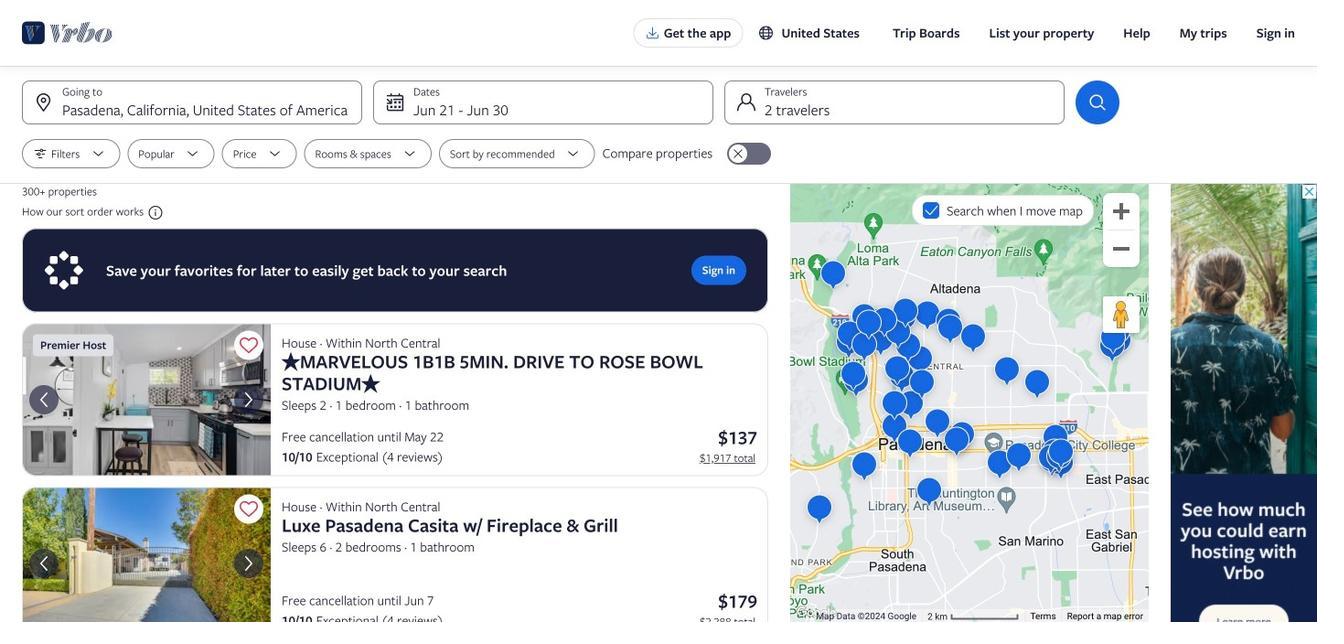 Task type: describe. For each thing, give the bounding box(es) containing it.
kitchen area image
[[22, 324, 271, 476]]

show previous image for ★marvelous 1b1b 5min. drive to rose bowl stadium★ image
[[33, 389, 55, 411]]

small image
[[758, 25, 775, 41]]

pasadena vacation rental | 1br | 1ba | 700 sq ft | step-free access image
[[22, 487, 271, 622]]



Task type: locate. For each thing, give the bounding box(es) containing it.
vrbo logo image
[[22, 18, 113, 48]]

map region
[[791, 184, 1149, 622]]

show next image for luxe pasadena casita w/ fireplace & grill image
[[238, 553, 260, 575]]

show previous image for luxe pasadena casita w/ fireplace & grill image
[[33, 553, 55, 575]]

show next image for ★marvelous 1b1b 5min. drive to rose bowl stadium★ image
[[238, 389, 260, 411]]

search image
[[1087, 92, 1109, 113]]

small image
[[144, 205, 164, 221]]

google image
[[795, 604, 839, 622]]

download the app button image
[[646, 26, 660, 40]]



Task type: vqa. For each thing, say whether or not it's contained in the screenshot.
Kitchen Area image
yes



